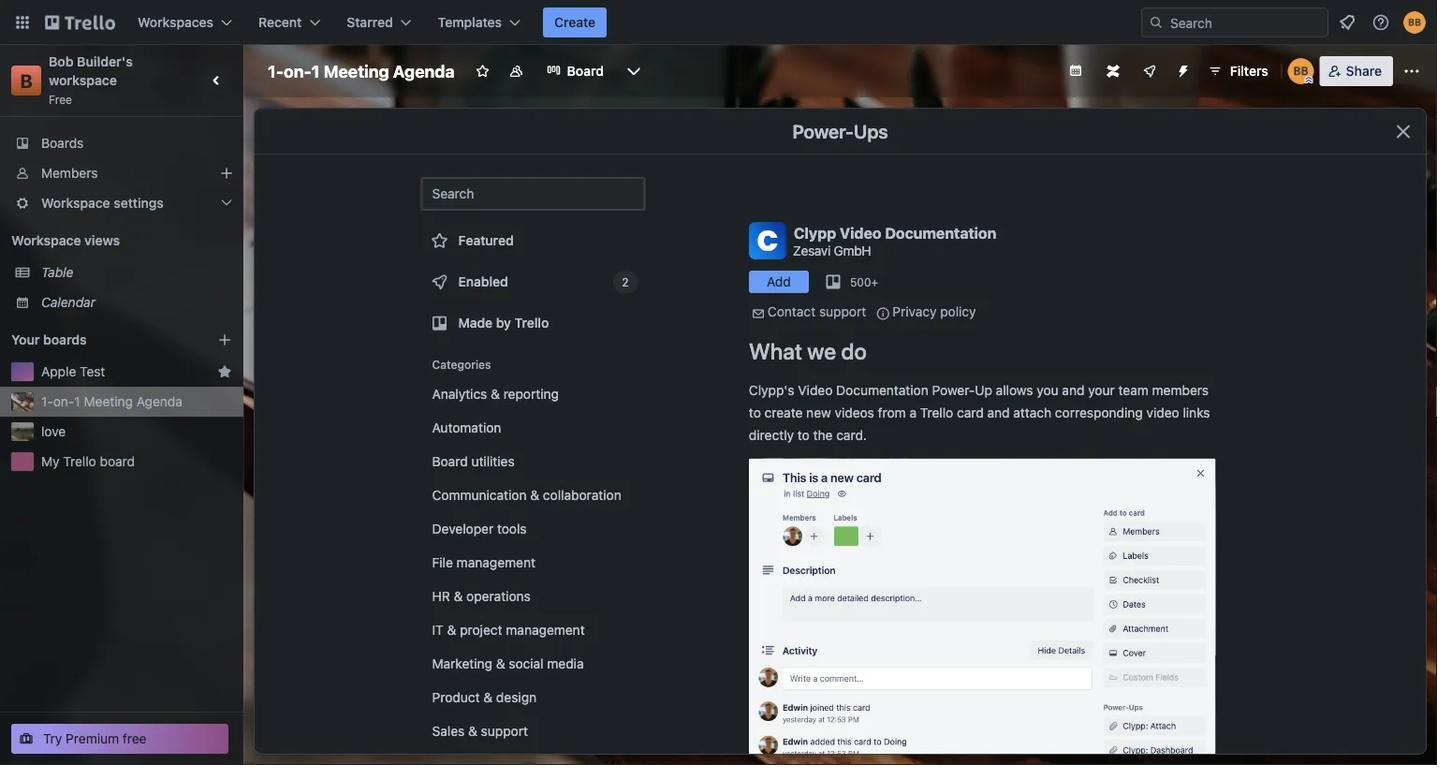 Task type: describe. For each thing, give the bounding box(es) containing it.
developer
[[432, 521, 494, 537]]

table link
[[41, 263, 232, 282]]

recent button
[[247, 7, 332, 37]]

apple test link
[[41, 362, 210, 381]]

new
[[807, 405, 831, 421]]

my trello board
[[41, 454, 135, 469]]

marketing & social media link
[[421, 649, 646, 679]]

hr & operations link
[[421, 582, 646, 612]]

directly
[[749, 428, 794, 443]]

automation image
[[1169, 56, 1195, 82]]

analytics & reporting
[[432, 386, 559, 402]]

starred icon image
[[217, 364, 232, 379]]

social
[[509, 656, 544, 672]]

card.
[[837, 428, 867, 443]]

what
[[749, 338, 803, 364]]

0 vertical spatial support
[[819, 304, 867, 319]]

add button
[[749, 271, 809, 293]]

board utilities
[[432, 454, 515, 469]]

operations
[[467, 589, 531, 604]]

product
[[432, 690, 480, 705]]

it & project management link
[[421, 615, 646, 645]]

free
[[123, 731, 147, 746]]

500 +
[[850, 275, 878, 288]]

clypp's
[[749, 383, 795, 398]]

add board image
[[217, 332, 232, 347]]

starred button
[[336, 7, 423, 37]]

a
[[910, 405, 917, 421]]

try premium free
[[43, 731, 147, 746]]

card
[[957, 405, 984, 421]]

1-on-1 meeting agenda inside board name text field
[[268, 61, 455, 81]]

contact
[[768, 304, 816, 319]]

collaboration
[[543, 487, 622, 503]]

management inside file management link
[[457, 555, 536, 570]]

0 horizontal spatial 1-on-1 meeting agenda
[[41, 394, 183, 409]]

workspace
[[49, 73, 117, 88]]

privacy policy
[[893, 304, 976, 319]]

members
[[41, 165, 98, 181]]

2
[[622, 275, 629, 288]]

trello inside made by trello link
[[515, 315, 549, 331]]

1 vertical spatial and
[[988, 405, 1010, 421]]

management inside it & project management link
[[506, 622, 585, 638]]

& for support
[[468, 723, 478, 739]]

bob builder's workspace free
[[49, 54, 136, 106]]

this member is an admin of this board. image
[[1305, 76, 1314, 84]]

workspace views
[[11, 233, 120, 248]]

board utilities link
[[421, 447, 646, 477]]

trello inside clypp's video documentation power-up allows you and your team members to create new videos from a trello card and attach corresponding video links directly to the card.
[[920, 405, 954, 421]]

1- inside board name text field
[[268, 61, 284, 81]]

clypp power-up image
[[749, 458, 1217, 765]]

1 vertical spatial 1-
[[41, 394, 53, 409]]

board for board
[[567, 63, 604, 79]]

test
[[80, 364, 105, 379]]

calendar
[[41, 295, 96, 310]]

members
[[1153, 383, 1209, 398]]

clypp
[[794, 224, 836, 242]]

up
[[975, 383, 993, 398]]

create
[[554, 15, 596, 30]]

free
[[49, 93, 72, 106]]

primary element
[[0, 0, 1438, 45]]

recent
[[259, 15, 302, 30]]

filters
[[1230, 63, 1269, 79]]

developer tools
[[432, 521, 527, 537]]

open information menu image
[[1372, 13, 1391, 32]]

it & project management
[[432, 622, 585, 638]]

communication
[[432, 487, 527, 503]]

file
[[432, 555, 453, 570]]

1 vertical spatial agenda
[[136, 394, 183, 409]]

templates button
[[427, 7, 532, 37]]

from
[[878, 405, 906, 421]]

your
[[11, 332, 40, 347]]

views
[[84, 233, 120, 248]]

documentation for clypp's
[[836, 383, 929, 398]]

+
[[871, 275, 878, 288]]

media
[[547, 656, 584, 672]]

0 horizontal spatial to
[[749, 405, 761, 421]]

confluence icon image
[[1107, 65, 1120, 78]]

calendar power-up image
[[1068, 63, 1083, 78]]

marketing
[[432, 656, 493, 672]]

agenda inside board name text field
[[393, 61, 455, 81]]

customize views image
[[625, 62, 643, 81]]

love link
[[41, 422, 232, 441]]

1 vertical spatial meeting
[[84, 394, 133, 409]]

1 vertical spatial 1
[[74, 394, 80, 409]]

featured link
[[421, 222, 646, 259]]

hr & operations
[[432, 589, 531, 604]]

templates
[[438, 15, 502, 30]]

workspaces button
[[126, 7, 244, 37]]

workspaces
[[138, 15, 214, 30]]

your boards
[[11, 332, 87, 347]]

0 notifications image
[[1336, 11, 1359, 34]]

0 horizontal spatial on-
[[53, 394, 74, 409]]

analytics
[[432, 386, 487, 402]]



Task type: locate. For each thing, give the bounding box(es) containing it.
reporting
[[504, 386, 559, 402]]

1 horizontal spatial 1-on-1 meeting agenda
[[268, 61, 455, 81]]

1 horizontal spatial support
[[819, 304, 867, 319]]

0 vertical spatial on-
[[284, 61, 312, 81]]

board left customize views icon
[[567, 63, 604, 79]]

file management link
[[421, 548, 646, 578]]

1 vertical spatial video
[[798, 383, 833, 398]]

1 sm image from the left
[[749, 304, 768, 323]]

1 vertical spatial trello
[[920, 405, 954, 421]]

calendar link
[[41, 293, 232, 312]]

1 horizontal spatial 1
[[312, 61, 320, 81]]

&
[[491, 386, 500, 402], [530, 487, 540, 503], [454, 589, 463, 604], [447, 622, 456, 638], [496, 656, 505, 672], [484, 690, 493, 705], [468, 723, 478, 739]]

1 horizontal spatial meeting
[[324, 61, 389, 81]]

workspace settings button
[[0, 188, 244, 218]]

board link
[[535, 56, 615, 86]]

board for board utilities
[[432, 454, 468, 469]]

back to home image
[[45, 7, 115, 37]]

file management
[[432, 555, 536, 570]]

made by trello link
[[421, 304, 646, 342]]

privacy policy link
[[893, 304, 976, 319]]

0 vertical spatial to
[[749, 405, 761, 421]]

1 down recent popup button
[[312, 61, 320, 81]]

contact support
[[768, 304, 867, 319]]

0 vertical spatial power-
[[793, 120, 854, 142]]

documentation up privacy policy "link"
[[885, 224, 997, 242]]

ups
[[854, 120, 888, 142]]

0 horizontal spatial meeting
[[84, 394, 133, 409]]

1 vertical spatial power-
[[932, 383, 975, 398]]

1 horizontal spatial trello
[[515, 315, 549, 331]]

featured
[[458, 233, 514, 248]]

& right sales
[[468, 723, 478, 739]]

filters button
[[1202, 56, 1274, 86]]

0 vertical spatial meeting
[[324, 61, 389, 81]]

settings
[[114, 195, 164, 211]]

clypp video documentation zesavi gmbh
[[793, 224, 997, 258]]

Board name text field
[[258, 56, 464, 86]]

video for clypp
[[840, 224, 882, 242]]

1 horizontal spatial power-
[[932, 383, 975, 398]]

1 inside board name text field
[[312, 61, 320, 81]]

0 vertical spatial bob builder (bobbuilder40) image
[[1404, 11, 1426, 34]]

support down "design"
[[481, 723, 528, 739]]

on- down apple
[[53, 394, 74, 409]]

trello right my
[[63, 454, 96, 469]]

1 horizontal spatial and
[[1062, 383, 1085, 398]]

project
[[460, 622, 503, 638]]

0 vertical spatial 1
[[312, 61, 320, 81]]

management up 'operations'
[[457, 555, 536, 570]]

to
[[749, 405, 761, 421], [798, 428, 810, 443]]

0 horizontal spatial video
[[798, 383, 833, 398]]

documentation inside clypp's video documentation power-up allows you and your team members to create new videos from a trello card and attach corresponding video links directly to the card.
[[836, 383, 929, 398]]

workspace navigation collapse icon image
[[204, 67, 230, 94]]

0 vertical spatial workspace
[[41, 195, 110, 211]]

you
[[1037, 383, 1059, 398]]

allows
[[996, 383, 1034, 398]]

bob builder (bobbuilder40) image right open information menu icon
[[1404, 11, 1426, 34]]

meeting inside board name text field
[[324, 61, 389, 81]]

add
[[767, 274, 791, 289]]

2 horizontal spatial trello
[[920, 405, 954, 421]]

video up gmbh
[[840, 224, 882, 242]]

1 horizontal spatial on-
[[284, 61, 312, 81]]

trello right by
[[515, 315, 549, 331]]

0 horizontal spatial trello
[[63, 454, 96, 469]]

videos
[[835, 405, 875, 421]]

& right it
[[447, 622, 456, 638]]

0 vertical spatial 1-
[[268, 61, 284, 81]]

1-
[[268, 61, 284, 81], [41, 394, 53, 409]]

& for design
[[484, 690, 493, 705]]

Search text field
[[421, 177, 646, 211]]

1-on-1 meeting agenda down apple test link
[[41, 394, 183, 409]]

video
[[840, 224, 882, 242], [798, 383, 833, 398]]

1 horizontal spatial sm image
[[874, 304, 893, 323]]

sm image
[[749, 304, 768, 323], [874, 304, 893, 323]]

try
[[43, 731, 62, 746]]

video inside clypp's video documentation power-up allows you and your team members to create new videos from a trello card and attach corresponding video links directly to the card.
[[798, 383, 833, 398]]

b link
[[11, 66, 41, 96]]

board
[[100, 454, 135, 469]]

& left "design"
[[484, 690, 493, 705]]

communication & collaboration link
[[421, 480, 646, 510]]

0 vertical spatial management
[[457, 555, 536, 570]]

1 vertical spatial support
[[481, 723, 528, 739]]

0 horizontal spatial and
[[988, 405, 1010, 421]]

sales & support link
[[421, 716, 646, 746]]

hr
[[432, 589, 450, 604]]

boards link
[[0, 128, 244, 158]]

switch to… image
[[13, 13, 32, 32]]

& for collaboration
[[530, 487, 540, 503]]

contact support link
[[768, 304, 867, 319]]

1 horizontal spatial bob builder (bobbuilder40) image
[[1404, 11, 1426, 34]]

sm image down the add button
[[749, 304, 768, 323]]

clypp's video documentation power-up allows you and your team members to create new videos from a trello card and attach corresponding video links directly to the card.
[[749, 383, 1211, 443]]

on- down recent popup button
[[284, 61, 312, 81]]

0 vertical spatial board
[[567, 63, 604, 79]]

categories
[[432, 358, 491, 371]]

marketing & social media
[[432, 656, 584, 672]]

video
[[1147, 405, 1180, 421]]

product & design
[[432, 690, 537, 705]]

video inside clypp video documentation zesavi gmbh
[[840, 224, 882, 242]]

apple
[[41, 364, 76, 379]]

try premium free button
[[11, 724, 229, 754]]

0 horizontal spatial board
[[432, 454, 468, 469]]

documentation inside clypp video documentation zesavi gmbh
[[885, 224, 997, 242]]

tools
[[497, 521, 527, 537]]

what we do
[[749, 338, 867, 364]]

management down hr & operations link
[[506, 622, 585, 638]]

bob builder's workspace link
[[49, 54, 136, 88]]

share button
[[1320, 56, 1394, 86]]

documentation up from
[[836, 383, 929, 398]]

star or unstar board image
[[475, 64, 490, 79]]

product & design link
[[421, 683, 646, 713]]

1 vertical spatial to
[[798, 428, 810, 443]]

& left the social
[[496, 656, 505, 672]]

bob builder (bobbuilder40) image right the filters
[[1288, 58, 1315, 84]]

agenda
[[393, 61, 455, 81], [136, 394, 183, 409]]

0 vertical spatial and
[[1062, 383, 1085, 398]]

& for social
[[496, 656, 505, 672]]

automation
[[432, 420, 501, 435]]

meeting down test at the left top
[[84, 394, 133, 409]]

0 horizontal spatial 1-
[[41, 394, 53, 409]]

& right hr
[[454, 589, 463, 604]]

my
[[41, 454, 60, 469]]

1 horizontal spatial board
[[567, 63, 604, 79]]

0 vertical spatial documentation
[[885, 224, 997, 242]]

agenda up love link
[[136, 394, 183, 409]]

workspace down members
[[41, 195, 110, 211]]

show menu image
[[1403, 62, 1422, 81]]

board down 'automation'
[[432, 454, 468, 469]]

0 horizontal spatial agenda
[[136, 394, 183, 409]]

1-on-1 meeting agenda link
[[41, 392, 232, 411]]

builder's
[[77, 54, 133, 69]]

& for operations
[[454, 589, 463, 604]]

1- down recent
[[268, 61, 284, 81]]

workspace for workspace settings
[[41, 195, 110, 211]]

analytics & reporting link
[[421, 379, 646, 409]]

to up directly
[[749, 405, 761, 421]]

enabled
[[458, 274, 508, 289]]

workspace visible image
[[509, 64, 524, 79]]

1 horizontal spatial agenda
[[393, 61, 455, 81]]

the
[[813, 428, 833, 443]]

0 horizontal spatial bob builder (bobbuilder40) image
[[1288, 58, 1315, 84]]

to left the
[[798, 428, 810, 443]]

starred
[[347, 15, 393, 30]]

0 vertical spatial video
[[840, 224, 882, 242]]

1 vertical spatial on-
[[53, 394, 74, 409]]

2 sm image from the left
[[874, 304, 893, 323]]

0 horizontal spatial support
[[481, 723, 528, 739]]

we
[[808, 338, 837, 364]]

and down up
[[988, 405, 1010, 421]]

zesavi
[[793, 242, 831, 258]]

and right you
[[1062, 383, 1085, 398]]

1 vertical spatial bob builder (bobbuilder40) image
[[1288, 58, 1315, 84]]

0 horizontal spatial 1
[[74, 394, 80, 409]]

share
[[1346, 63, 1382, 79]]

corresponding
[[1055, 405, 1143, 421]]

support
[[819, 304, 867, 319], [481, 723, 528, 739]]

love
[[41, 424, 66, 439]]

links
[[1183, 405, 1211, 421]]

table
[[41, 265, 73, 280]]

video up new on the bottom right
[[798, 383, 833, 398]]

create
[[765, 405, 803, 421]]

1 horizontal spatial 1-
[[268, 61, 284, 81]]

workspace for workspace views
[[11, 233, 81, 248]]

team
[[1119, 383, 1149, 398]]

0 vertical spatial agenda
[[393, 61, 455, 81]]

workspace up table in the top left of the page
[[11, 233, 81, 248]]

my trello board link
[[41, 452, 232, 471]]

meeting down starred
[[324, 61, 389, 81]]

board
[[567, 63, 604, 79], [432, 454, 468, 469]]

1 down apple test
[[74, 394, 80, 409]]

0 horizontal spatial power-
[[793, 120, 854, 142]]

& inside 'link'
[[496, 656, 505, 672]]

& down board utilities link
[[530, 487, 540, 503]]

search image
[[1149, 15, 1164, 30]]

0 vertical spatial trello
[[515, 315, 549, 331]]

by
[[496, 315, 511, 331]]

trello
[[515, 315, 549, 331], [920, 405, 954, 421], [63, 454, 96, 469]]

support down 500
[[819, 304, 867, 319]]

boards
[[41, 135, 84, 151]]

power- inside clypp's video documentation power-up allows you and your team members to create new videos from a trello card and attach corresponding video links directly to the card.
[[932, 383, 975, 398]]

& for project
[[447, 622, 456, 638]]

attach
[[1014, 405, 1052, 421]]

1 vertical spatial workspace
[[11, 233, 81, 248]]

2 vertical spatial trello
[[63, 454, 96, 469]]

0 vertical spatial 1-on-1 meeting agenda
[[268, 61, 455, 81]]

sales
[[432, 723, 465, 739]]

automation link
[[421, 413, 646, 443]]

1- up love
[[41, 394, 53, 409]]

Search field
[[1164, 8, 1328, 37]]

1 vertical spatial board
[[432, 454, 468, 469]]

workspace inside popup button
[[41, 195, 110, 211]]

video for clypp's
[[798, 383, 833, 398]]

& for reporting
[[491, 386, 500, 402]]

bob
[[49, 54, 74, 69]]

1-on-1 meeting agenda down starred
[[268, 61, 455, 81]]

agenda left star or unstar board image
[[393, 61, 455, 81]]

privacy
[[893, 304, 937, 319]]

trello right a
[[920, 405, 954, 421]]

sales & support
[[432, 723, 528, 739]]

utilities
[[472, 454, 515, 469]]

0 horizontal spatial sm image
[[749, 304, 768, 323]]

& right analytics
[[491, 386, 500, 402]]

your boards with 4 items element
[[11, 329, 189, 351]]

1 horizontal spatial video
[[840, 224, 882, 242]]

1 vertical spatial documentation
[[836, 383, 929, 398]]

management
[[457, 555, 536, 570], [506, 622, 585, 638]]

1 vertical spatial 1-on-1 meeting agenda
[[41, 394, 183, 409]]

power ups image
[[1142, 64, 1157, 79]]

trello inside my trello board link
[[63, 454, 96, 469]]

bob builder (bobbuilder40) image
[[1404, 11, 1426, 34], [1288, 58, 1315, 84]]

made by trello
[[458, 315, 549, 331]]

1 vertical spatial management
[[506, 622, 585, 638]]

1 horizontal spatial to
[[798, 428, 810, 443]]

sm image down +
[[874, 304, 893, 323]]

documentation for clypp
[[885, 224, 997, 242]]

on- inside board name text field
[[284, 61, 312, 81]]



Task type: vqa. For each thing, say whether or not it's contained in the screenshot.
Click To Unstar Project Management. It Will Be Removed From Your Starred List. 'icon'
no



